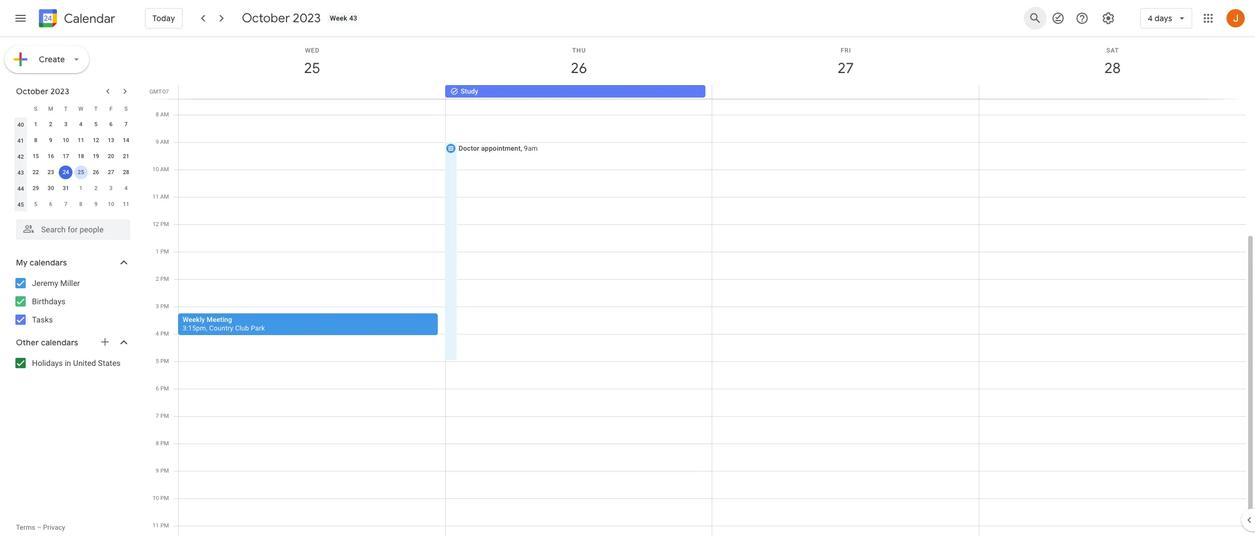 Task type: locate. For each thing, give the bounding box(es) containing it.
0 vertical spatial 2
[[49, 121, 52, 127]]

pm down 2 pm
[[160, 303, 169, 309]]

privacy
[[43, 523, 65, 531]]

sat
[[1107, 47, 1119, 54]]

3 up 4 pm
[[156, 303, 159, 309]]

11 pm from the top
[[160, 495, 169, 501]]

11 for 11 am
[[152, 194, 159, 200]]

11 pm
[[153, 522, 169, 529]]

jeremy
[[32, 279, 58, 288]]

november 7 element
[[59, 198, 73, 211]]

2 horizontal spatial 2
[[156, 276, 159, 282]]

0 horizontal spatial 25
[[78, 169, 84, 175]]

1 horizontal spatial 28
[[1104, 59, 1120, 78]]

1 vertical spatial october 2023
[[16, 86, 69, 96]]

calendars for other calendars
[[41, 337, 78, 348]]

1 horizontal spatial 12
[[153, 221, 159, 227]]

1 vertical spatial 6
[[49, 201, 52, 207]]

2 cell from the left
[[712, 85, 979, 99]]

0 vertical spatial ,
[[521, 144, 522, 152]]

0 horizontal spatial 43
[[17, 169, 24, 176]]

6 left november 7 element
[[49, 201, 52, 207]]

5 for 5 pm
[[156, 358, 159, 364]]

weekly
[[183, 316, 205, 324]]

9 pm from the top
[[160, 440, 169, 446]]

8 left november 9 element on the left top of page
[[79, 201, 83, 207]]

7 up 14
[[124, 121, 128, 127]]

column header inside october 2023 'grid'
[[13, 100, 28, 116]]

0 vertical spatial 12
[[93, 137, 99, 143]]

2 vertical spatial 7
[[156, 413, 159, 419]]

, left the 9am at the top of the page
[[521, 144, 522, 152]]

4
[[1148, 13, 1153, 23], [79, 121, 83, 127], [124, 185, 128, 191], [156, 331, 159, 337]]

1 s from the left
[[34, 105, 37, 112]]

november 1 element
[[74, 182, 88, 195]]

2 horizontal spatial 7
[[156, 413, 159, 419]]

40
[[17, 121, 24, 128]]

5
[[94, 121, 98, 127], [34, 201, 37, 207], [156, 358, 159, 364]]

in
[[65, 359, 71, 368]]

row group containing 1
[[13, 116, 134, 212]]

8 up "9 pm"
[[156, 440, 159, 446]]

3 row from the top
[[13, 132, 134, 148]]

s left m
[[34, 105, 37, 112]]

pm for 11 pm
[[160, 522, 169, 529]]

2 vertical spatial 5
[[156, 358, 159, 364]]

2 vertical spatial 2
[[156, 276, 159, 282]]

9am
[[524, 144, 538, 152]]

pm up 2 pm
[[160, 248, 169, 255]]

my calendars list
[[2, 274, 142, 329]]

5 pm from the top
[[160, 331, 169, 337]]

10 right november 9 element on the left top of page
[[108, 201, 114, 207]]

doctor
[[459, 144, 479, 152]]

4 right november 3 element
[[124, 185, 128, 191]]

row containing s
[[13, 100, 134, 116]]

1 vertical spatial 5
[[34, 201, 37, 207]]

1 vertical spatial 7
[[64, 201, 67, 207]]

7
[[124, 121, 128, 127], [64, 201, 67, 207], [156, 413, 159, 419]]

jeremy miller
[[32, 279, 80, 288]]

25 right 24
[[78, 169, 84, 175]]

pm
[[160, 221, 169, 227], [160, 248, 169, 255], [160, 276, 169, 282], [160, 303, 169, 309], [160, 331, 169, 337], [160, 358, 169, 364], [160, 385, 169, 392], [160, 413, 169, 419], [160, 440, 169, 446], [160, 468, 169, 474], [160, 495, 169, 501], [160, 522, 169, 529]]

1 vertical spatial calendars
[[41, 337, 78, 348]]

cell down 25 link
[[179, 85, 445, 99]]

terms
[[16, 523, 35, 531]]

25
[[303, 59, 320, 78], [78, 169, 84, 175]]

pm down "9 pm"
[[160, 495, 169, 501]]

10 up 11 am
[[152, 166, 159, 172]]

5 up 12 element
[[94, 121, 98, 127]]

pm for 8 pm
[[160, 440, 169, 446]]

0 vertical spatial 26
[[570, 59, 586, 78]]

s
[[34, 105, 37, 112], [124, 105, 128, 112]]

fri 27
[[837, 47, 853, 78]]

3 for 3 pm
[[156, 303, 159, 309]]

12 pm from the top
[[160, 522, 169, 529]]

9 for 9 pm
[[156, 468, 159, 474]]

pm for 6 pm
[[160, 385, 169, 392]]

4 pm
[[156, 331, 169, 337]]

1 t from the left
[[64, 105, 68, 112]]

7 pm
[[156, 413, 169, 419]]

19 element
[[89, 150, 103, 163]]

8 am
[[156, 111, 169, 118]]

0 vertical spatial 25
[[303, 59, 320, 78]]

9 up 10 pm
[[156, 468, 159, 474]]

pm up 6 pm
[[160, 358, 169, 364]]

22 element
[[29, 166, 43, 179]]

1 horizontal spatial 3
[[109, 185, 113, 191]]

8 down gmt-
[[156, 111, 159, 118]]

october 2023 up m
[[16, 86, 69, 96]]

25 inside wed 25
[[303, 59, 320, 78]]

4 down "w"
[[79, 121, 83, 127]]

1 horizontal spatial 1
[[79, 185, 83, 191]]

2 horizontal spatial 5
[[156, 358, 159, 364]]

0 vertical spatial 3
[[64, 121, 67, 127]]

2 vertical spatial 3
[[156, 303, 159, 309]]

october 2023
[[242, 10, 321, 26], [16, 86, 69, 96]]

7 up 8 pm at the bottom of page
[[156, 413, 159, 419]]

28 inside grid
[[1104, 59, 1120, 78]]

3
[[64, 121, 67, 127], [109, 185, 113, 191], [156, 303, 159, 309]]

2 s from the left
[[124, 105, 128, 112]]

0 vertical spatial october 2023
[[242, 10, 321, 26]]

1 inside grid
[[156, 248, 159, 255]]

1 vertical spatial 28
[[123, 169, 129, 175]]

2 down m
[[49, 121, 52, 127]]

27
[[837, 59, 853, 78], [108, 169, 114, 175]]

12 inside row group
[[93, 137, 99, 143]]

2 pm from the top
[[160, 248, 169, 255]]

grid
[[146, 37, 1255, 536]]

1 horizontal spatial 26
[[570, 59, 586, 78]]

26
[[570, 59, 586, 78], [93, 169, 99, 175]]

pm for 12 pm
[[160, 221, 169, 227]]

11 right 'november 10' element
[[123, 201, 129, 207]]

0 horizontal spatial 27
[[108, 169, 114, 175]]

0 vertical spatial 1
[[34, 121, 37, 127]]

november 10 element
[[104, 198, 118, 211]]

grid containing 25
[[146, 37, 1255, 536]]

28 right "27" element
[[123, 169, 129, 175]]

27 down fri
[[837, 59, 853, 78]]

am down 9 am
[[160, 166, 169, 172]]

10 up 11 pm on the bottom left of page
[[153, 495, 159, 501]]

2 horizontal spatial 3
[[156, 303, 159, 309]]

2
[[49, 121, 52, 127], [94, 185, 98, 191], [156, 276, 159, 282]]

20 element
[[104, 150, 118, 163]]

1 inside "element"
[[79, 185, 83, 191]]

2 t from the left
[[94, 105, 98, 112]]

0 vertical spatial october
[[242, 10, 290, 26]]

october 2023 up wed
[[242, 10, 321, 26]]

9 left 10 element
[[49, 137, 52, 143]]

1 horizontal spatial 25
[[303, 59, 320, 78]]

holidays
[[32, 359, 63, 368]]

pm for 1 pm
[[160, 248, 169, 255]]

26 down thu
[[570, 59, 586, 78]]

17 element
[[59, 150, 73, 163]]

1 vertical spatial 1
[[79, 185, 83, 191]]

30
[[48, 185, 54, 191]]

1 horizontal spatial s
[[124, 105, 128, 112]]

44
[[17, 185, 24, 192]]

5 for november 5 element
[[34, 201, 37, 207]]

0 vertical spatial 2023
[[293, 10, 321, 26]]

calendar element
[[37, 7, 115, 32]]

pm down 8 pm at the bottom of page
[[160, 468, 169, 474]]

9 right november 8 element in the top left of the page
[[94, 201, 98, 207]]

25 down wed
[[303, 59, 320, 78]]

4 row from the top
[[13, 148, 134, 164]]

0 vertical spatial calendars
[[30, 257, 67, 268]]

1 pm from the top
[[160, 221, 169, 227]]

2 horizontal spatial 1
[[156, 248, 159, 255]]

3 left the november 4 element
[[109, 185, 113, 191]]

2 inside the november 2 element
[[94, 185, 98, 191]]

45
[[17, 201, 24, 208]]

0 horizontal spatial 26
[[93, 169, 99, 175]]

1 vertical spatial 12
[[153, 221, 159, 227]]

am for 9 am
[[160, 139, 169, 145]]

0 horizontal spatial 6
[[49, 201, 52, 207]]

2 right november 1 "element"
[[94, 185, 98, 191]]

28 link
[[1100, 55, 1126, 82]]

4 inside popup button
[[1148, 13, 1153, 23]]

28 down sat on the right top of page
[[1104, 59, 1120, 78]]

pm down '5 pm'
[[160, 385, 169, 392]]

november 3 element
[[104, 182, 118, 195]]

am
[[160, 111, 169, 118], [160, 139, 169, 145], [160, 166, 169, 172], [160, 194, 169, 200]]

terms link
[[16, 523, 35, 531]]

calendars up in
[[41, 337, 78, 348]]

10 for 10 element
[[63, 137, 69, 143]]

0 horizontal spatial 28
[[123, 169, 129, 175]]

6 down f
[[109, 121, 113, 127]]

14 element
[[119, 134, 133, 147]]

3 inside grid
[[156, 303, 159, 309]]

calendars
[[30, 257, 67, 268], [41, 337, 78, 348]]

6 for november 6 "element"
[[49, 201, 52, 207]]

0 horizontal spatial 5
[[34, 201, 37, 207]]

11 down 10 pm
[[153, 522, 159, 529]]

am up 12 pm
[[160, 194, 169, 200]]

5 left november 6 "element"
[[34, 201, 37, 207]]

8 for november 8 element in the top left of the page
[[79, 201, 83, 207]]

0 vertical spatial 6
[[109, 121, 113, 127]]

43
[[349, 14, 357, 22], [17, 169, 24, 176]]

12
[[93, 137, 99, 143], [153, 221, 159, 227]]

7 row from the top
[[13, 196, 134, 212]]

2 vertical spatial 1
[[156, 248, 159, 255]]

43 right "week"
[[349, 14, 357, 22]]

1 horizontal spatial 7
[[124, 121, 128, 127]]

22
[[32, 169, 39, 175]]

12 inside grid
[[153, 221, 159, 227]]

1 vertical spatial 43
[[17, 169, 24, 176]]

10 left 11 element on the left of the page
[[63, 137, 69, 143]]

pm up 8 pm at the bottom of page
[[160, 413, 169, 419]]

7 right november 6 "element"
[[64, 201, 67, 207]]

26 element
[[89, 166, 103, 179]]

2023 up m
[[50, 86, 69, 96]]

1 right "40"
[[34, 121, 37, 127]]

1 vertical spatial 2023
[[50, 86, 69, 96]]

Search for people text field
[[23, 219, 123, 240]]

1 horizontal spatial t
[[94, 105, 98, 112]]

pm up '5 pm'
[[160, 331, 169, 337]]

4 for the november 4 element
[[124, 185, 128, 191]]

2 am from the top
[[160, 139, 169, 145]]

3:15pm
[[183, 324, 206, 332]]

28 inside 'element'
[[123, 169, 129, 175]]

study row
[[174, 85, 1255, 99]]

7 pm from the top
[[160, 385, 169, 392]]

0 horizontal spatial 3
[[64, 121, 67, 127]]

2 vertical spatial 6
[[156, 385, 159, 392]]

sat 28
[[1104, 47, 1120, 78]]

10 pm from the top
[[160, 468, 169, 474]]

4 inside grid
[[156, 331, 159, 337]]

other
[[16, 337, 39, 348]]

3 am from the top
[[160, 166, 169, 172]]

23 element
[[44, 166, 58, 179]]

my
[[16, 257, 28, 268]]

10
[[63, 137, 69, 143], [152, 166, 159, 172], [108, 201, 114, 207], [153, 495, 159, 501]]

6 up 7 pm
[[156, 385, 159, 392]]

1 vertical spatial 3
[[109, 185, 113, 191]]

calendars inside my calendars dropdown button
[[30, 257, 67, 268]]

27 element
[[104, 166, 118, 179]]

cell
[[179, 85, 445, 99], [712, 85, 979, 99], [979, 85, 1246, 99]]

october
[[242, 10, 290, 26], [16, 86, 48, 96]]

1 vertical spatial ,
[[206, 324, 207, 332]]

meeting
[[207, 316, 232, 324]]

21 element
[[119, 150, 133, 163]]

1 horizontal spatial october
[[242, 10, 290, 26]]

11 right 10 element
[[78, 137, 84, 143]]

pm up 1 pm
[[160, 221, 169, 227]]

0 horizontal spatial october 2023
[[16, 86, 69, 96]]

pm for 9 pm
[[160, 468, 169, 474]]

3 pm from the top
[[160, 276, 169, 282]]

0 horizontal spatial 2
[[49, 121, 52, 127]]

october 2023 grid
[[11, 100, 134, 212]]

wed
[[305, 47, 320, 54]]

29
[[32, 185, 39, 191]]

cell down 28 link
[[979, 85, 1246, 99]]

2 for 2 pm
[[156, 276, 159, 282]]

1 right 31
[[79, 185, 83, 191]]

6 inside grid
[[156, 385, 159, 392]]

cell down 27 link
[[712, 85, 979, 99]]

0 horizontal spatial 12
[[93, 137, 99, 143]]

8 pm from the top
[[160, 413, 169, 419]]

row group
[[13, 116, 134, 212]]

8
[[156, 111, 159, 118], [34, 137, 37, 143], [79, 201, 83, 207], [156, 440, 159, 446]]

1 vertical spatial 2
[[94, 185, 98, 191]]

24, today element
[[59, 166, 73, 179]]

2 row from the top
[[13, 116, 134, 132]]

18 element
[[74, 150, 88, 163]]

27 inside grid
[[837, 59, 853, 78]]

11 down 10 am at the left of page
[[152, 194, 159, 200]]

2 inside grid
[[156, 276, 159, 282]]

0 vertical spatial 28
[[1104, 59, 1120, 78]]

2 up 3 pm
[[156, 276, 159, 282]]

column header
[[13, 100, 28, 116]]

1 horizontal spatial october 2023
[[242, 10, 321, 26]]

am down 8 am
[[160, 139, 169, 145]]

calendars inside other calendars dropdown button
[[41, 337, 78, 348]]

6
[[109, 121, 113, 127], [49, 201, 52, 207], [156, 385, 159, 392]]

t right "w"
[[94, 105, 98, 112]]

10 for 10 am
[[152, 166, 159, 172]]

5 inside grid
[[156, 358, 159, 364]]

25 cell
[[73, 164, 88, 180]]

16
[[48, 153, 54, 159]]

other calendars button
[[2, 333, 142, 352]]

4 up '5 pm'
[[156, 331, 159, 337]]

s right f
[[124, 105, 128, 112]]

appointment
[[481, 144, 521, 152]]

13 element
[[104, 134, 118, 147]]

9 up 10 am at the left of page
[[156, 139, 159, 145]]

4 left days
[[1148, 13, 1153, 23]]

united
[[73, 359, 96, 368]]

5 down 4 pm
[[156, 358, 159, 364]]

0 vertical spatial 27
[[837, 59, 853, 78]]

12 down 11 am
[[153, 221, 159, 227]]

t
[[64, 105, 68, 112], [94, 105, 98, 112]]

4 am from the top
[[160, 194, 169, 200]]

1 horizontal spatial 27
[[837, 59, 853, 78]]

9 for november 9 element on the left top of page
[[94, 201, 98, 207]]

12 element
[[89, 134, 103, 147]]

doctor appointment , 9am
[[459, 144, 538, 152]]

row containing 15
[[13, 148, 134, 164]]

6 pm
[[156, 385, 169, 392]]

26 inside grid
[[570, 59, 586, 78]]

1 vertical spatial 26
[[93, 169, 99, 175]]

12 left 13 on the top of the page
[[93, 137, 99, 143]]

None search field
[[0, 215, 142, 240]]

0 horizontal spatial 7
[[64, 201, 67, 207]]

am down 07
[[160, 111, 169, 118]]

pm down 10 pm
[[160, 522, 169, 529]]

0 horizontal spatial 1
[[34, 121, 37, 127]]

6 inside "element"
[[49, 201, 52, 207]]

0 horizontal spatial ,
[[206, 324, 207, 332]]

pm up "9 pm"
[[160, 440, 169, 446]]

2 for the november 2 element
[[94, 185, 98, 191]]

2 horizontal spatial 6
[[156, 385, 159, 392]]

t right m
[[64, 105, 68, 112]]

1 horizontal spatial ,
[[521, 144, 522, 152]]

0 horizontal spatial s
[[34, 105, 37, 112]]

1 cell from the left
[[179, 85, 445, 99]]

pm down 1 pm
[[160, 276, 169, 282]]

31 element
[[59, 182, 73, 195]]

, left country
[[206, 324, 207, 332]]

f
[[109, 105, 113, 112]]

9
[[49, 137, 52, 143], [156, 139, 159, 145], [94, 201, 98, 207], [156, 468, 159, 474]]

4 pm from the top
[[160, 303, 169, 309]]

row containing 5
[[13, 196, 134, 212]]

calendars up jeremy
[[30, 257, 67, 268]]

6 row from the top
[[13, 180, 134, 196]]

18
[[78, 153, 84, 159]]

1 vertical spatial 27
[[108, 169, 114, 175]]

row
[[13, 100, 134, 116], [13, 116, 134, 132], [13, 132, 134, 148], [13, 148, 134, 164], [13, 164, 134, 180], [13, 180, 134, 196], [13, 196, 134, 212]]

30 element
[[44, 182, 58, 195]]

43 left 22 element
[[17, 169, 24, 176]]

26 right 25 cell
[[93, 169, 99, 175]]

27 left 28 'element'
[[108, 169, 114, 175]]

3 up 10 element
[[64, 121, 67, 127]]

1 row from the top
[[13, 100, 134, 116]]

row containing 8
[[13, 132, 134, 148]]

1
[[34, 121, 37, 127], [79, 185, 83, 191], [156, 248, 159, 255]]

6 pm from the top
[[160, 358, 169, 364]]

1 down 12 pm
[[156, 248, 159, 255]]

november 2 element
[[89, 182, 103, 195]]

1 horizontal spatial 2
[[94, 185, 98, 191]]

5 row from the top
[[13, 164, 134, 180]]

1 horizontal spatial 43
[[349, 14, 357, 22]]

pm for 7 pm
[[160, 413, 169, 419]]

0 horizontal spatial october
[[16, 86, 48, 96]]

1 horizontal spatial 5
[[94, 121, 98, 127]]

28
[[1104, 59, 1120, 78], [123, 169, 129, 175]]

1 am from the top
[[160, 111, 169, 118]]

7 for 7 pm
[[156, 413, 159, 419]]

2023 left "week"
[[293, 10, 321, 26]]

1 vertical spatial 25
[[78, 169, 84, 175]]

0 horizontal spatial t
[[64, 105, 68, 112]]



Task type: vqa. For each thing, say whether or not it's contained in the screenshot.


Task type: describe. For each thing, give the bounding box(es) containing it.
november 4 element
[[119, 182, 133, 195]]

week 43
[[330, 14, 357, 22]]

1 for 1 pm
[[156, 248, 159, 255]]

birthdays
[[32, 297, 65, 306]]

13
[[108, 137, 114, 143]]

12 for 12 pm
[[153, 221, 159, 227]]

4 days button
[[1141, 5, 1193, 32]]

1 for november 1 "element"
[[79, 185, 83, 191]]

25 element
[[74, 166, 88, 179]]

0 horizontal spatial 2023
[[50, 86, 69, 96]]

calendars for my calendars
[[30, 257, 67, 268]]

–
[[37, 523, 41, 531]]

park
[[251, 324, 265, 332]]

study
[[461, 87, 478, 95]]

thu
[[572, 47, 586, 54]]

today button
[[145, 5, 183, 32]]

, inside weekly meeting 3:15pm , country club park
[[206, 324, 207, 332]]

10 for 10 pm
[[153, 495, 159, 501]]

42
[[17, 153, 24, 160]]

21
[[123, 153, 129, 159]]

12 pm
[[153, 221, 169, 227]]

row group inside october 2023 'grid'
[[13, 116, 134, 212]]

1 pm
[[156, 248, 169, 255]]

am for 11 am
[[160, 194, 169, 200]]

row containing 1
[[13, 116, 134, 132]]

1 vertical spatial october
[[16, 86, 48, 96]]

my calendars
[[16, 257, 67, 268]]

gmt-
[[149, 88, 163, 95]]

1 horizontal spatial 2023
[[293, 10, 321, 26]]

pm for 2 pm
[[160, 276, 169, 282]]

26 inside row group
[[93, 169, 99, 175]]

27 link
[[833, 55, 859, 82]]

19
[[93, 153, 99, 159]]

privacy link
[[43, 523, 65, 531]]

6 for 6 pm
[[156, 385, 159, 392]]

5 pm
[[156, 358, 169, 364]]

w
[[78, 105, 83, 112]]

12 for 12
[[93, 137, 99, 143]]

3 pm
[[156, 303, 169, 309]]

create
[[39, 54, 65, 65]]

15
[[32, 153, 39, 159]]

tasks
[[32, 315, 53, 324]]

11 element
[[74, 134, 88, 147]]

11 for 11 pm
[[153, 522, 159, 529]]

11 for 11 element on the left of the page
[[78, 137, 84, 143]]

29 element
[[29, 182, 43, 195]]

settings menu image
[[1102, 11, 1115, 25]]

41
[[17, 137, 24, 144]]

november 9 element
[[89, 198, 103, 211]]

am for 8 am
[[160, 111, 169, 118]]

main drawer image
[[14, 11, 27, 25]]

pm for 4 pm
[[160, 331, 169, 337]]

am for 10 am
[[160, 166, 169, 172]]

25 link
[[299, 55, 325, 82]]

0 vertical spatial 7
[[124, 121, 128, 127]]

17
[[63, 153, 69, 159]]

november 11 element
[[119, 198, 133, 211]]

4 for 4 pm
[[156, 331, 159, 337]]

15 element
[[29, 150, 43, 163]]

week
[[330, 14, 347, 22]]

weekly meeting 3:15pm , country club park
[[183, 316, 265, 332]]

43 inside row group
[[17, 169, 24, 176]]

10 am
[[152, 166, 169, 172]]

4 for 4 days
[[1148, 13, 1153, 23]]

row containing 22
[[13, 164, 134, 180]]

10 pm
[[153, 495, 169, 501]]

thu 26
[[570, 47, 586, 78]]

terms – privacy
[[16, 523, 65, 531]]

add other calendars image
[[99, 336, 111, 348]]

club
[[235, 324, 249, 332]]

4 days
[[1148, 13, 1173, 23]]

24
[[63, 169, 69, 175]]

fri
[[841, 47, 851, 54]]

9 pm
[[156, 468, 169, 474]]

create button
[[5, 46, 89, 73]]

states
[[98, 359, 121, 368]]

8 right 41
[[34, 137, 37, 143]]

10 element
[[59, 134, 73, 147]]

november 8 element
[[74, 198, 88, 211]]

3 cell from the left
[[979, 85, 1246, 99]]

holidays in united states
[[32, 359, 121, 368]]

24 cell
[[58, 164, 73, 180]]

row containing 29
[[13, 180, 134, 196]]

today
[[152, 13, 175, 23]]

28 element
[[119, 166, 133, 179]]

days
[[1155, 13, 1173, 23]]

other calendars
[[16, 337, 78, 348]]

my calendars button
[[2, 253, 142, 272]]

pm for 3 pm
[[160, 303, 169, 309]]

16 element
[[44, 150, 58, 163]]

9 for 9 am
[[156, 139, 159, 145]]

20
[[108, 153, 114, 159]]

8 for 8 pm
[[156, 440, 159, 446]]

9 am
[[156, 139, 169, 145]]

2 pm
[[156, 276, 169, 282]]

november 6 element
[[44, 198, 58, 211]]

3 for november 3 element
[[109, 185, 113, 191]]

31
[[63, 185, 69, 191]]

calendar
[[64, 11, 115, 27]]

0 vertical spatial 43
[[349, 14, 357, 22]]

november 5 element
[[29, 198, 43, 211]]

calendar heading
[[62, 11, 115, 27]]

8 for 8 am
[[156, 111, 159, 118]]

14
[[123, 137, 129, 143]]

1 horizontal spatial 6
[[109, 121, 113, 127]]

7 for november 7 element
[[64, 201, 67, 207]]

07
[[163, 88, 169, 95]]

pm for 10 pm
[[160, 495, 169, 501]]

27 inside 'row'
[[108, 169, 114, 175]]

wed 25
[[303, 47, 320, 78]]

pm for 5 pm
[[160, 358, 169, 364]]

study button
[[445, 85, 705, 98]]

25 inside cell
[[78, 169, 84, 175]]

23
[[48, 169, 54, 175]]

gmt-07
[[149, 88, 169, 95]]

11 for november 11 element
[[123, 201, 129, 207]]

m
[[48, 105, 53, 112]]

8 pm
[[156, 440, 169, 446]]

11 am
[[152, 194, 169, 200]]

26 link
[[566, 55, 592, 82]]

miller
[[60, 279, 80, 288]]

10 for 'november 10' element
[[108, 201, 114, 207]]

country
[[209, 324, 233, 332]]

0 vertical spatial 5
[[94, 121, 98, 127]]



